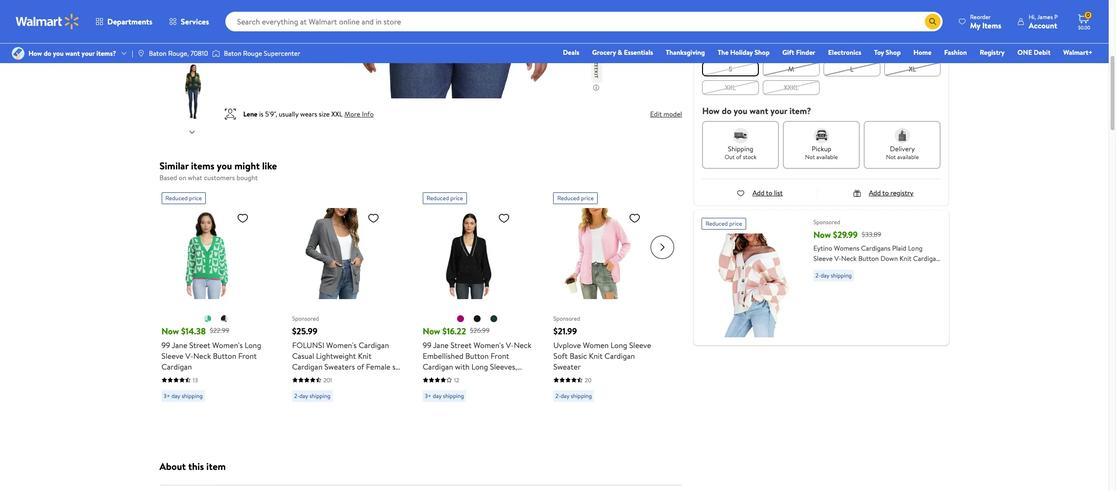 Task type: vqa. For each thing, say whether or not it's contained in the screenshot.
1g to the left
no



Task type: describe. For each thing, give the bounding box(es) containing it.
reduced price for $14.38
[[165, 194, 202, 202]]

sponsored for $21.99
[[554, 315, 581, 323]]

about
[[160, 460, 186, 473]]

registry link
[[976, 47, 1010, 58]]

hi, james p account
[[1030, 13, 1059, 31]]

$29.99
[[834, 229, 858, 241]]

you for how do you want your items?
[[53, 49, 64, 58]]

you for similar items you might like based on what customers bought
[[217, 159, 232, 173]]

one debit link
[[1014, 47, 1056, 58]]

|
[[132, 49, 133, 58]]

l
[[851, 64, 854, 74]]

registry
[[981, 48, 1006, 57]]

list
[[775, 188, 783, 198]]

departments button
[[87, 10, 161, 33]]

gift finder
[[783, 48, 816, 57]]

home
[[914, 48, 932, 57]]

cardigan inside "now $16.22 $26.99 99 jane street women's v-neck embellished button front cardigan with long sleeves, sizes s-3xl"
[[423, 362, 454, 372]]

do for how do you want your item?
[[722, 105, 732, 117]]

p
[[1055, 13, 1059, 21]]

price for $16.22
[[451, 194, 464, 202]]

delivery
[[891, 144, 916, 154]]

uvplove
[[554, 340, 581, 351]]

about this item
[[160, 460, 226, 473]]

grocery & essentials link
[[588, 47, 658, 58]]

$26.99
[[470, 326, 490, 336]]

reorder
[[971, 13, 992, 21]]

intent image for shipping image
[[733, 128, 749, 144]]

deals link
[[559, 47, 584, 58]]

long inside now $14.38 $22.99 99 jane street women's long sleeve v-neck button front cardigan
[[245, 340, 261, 351]]

to for registry
[[883, 188, 890, 198]]

festive fuchsia image
[[457, 315, 465, 323]]

finder
[[797, 48, 816, 57]]

product group containing $25.99
[[292, 189, 401, 444]]

thanksgiving link
[[662, 47, 710, 58]]

20
[[585, 376, 592, 385]]

casual
[[292, 351, 314, 362]]

shipping for $21.99
[[571, 392, 592, 400]]

color list
[[701, 0, 944, 42]]

baton for baton rouge, 70810
[[149, 49, 167, 58]]

Walmart Site-Wide search field
[[225, 12, 943, 31]]

long inside sponsored $21.99 uvplove women long sleeve soft basic knit cardigan sweater
[[611, 340, 628, 351]]

:
[[742, 46, 744, 56]]

2 $17.25 button from the left
[[737, 0, 768, 40]]

might
[[235, 159, 260, 173]]

knit inside sponsored $25.99 folunsi women's cardigan casual lightweight knit cardigan sweaters of female s- 2x
[[358, 351, 372, 362]]

button inside now $14.38 $22.99 99 jane street women's long sleeve v-neck button front cardigan
[[213, 351, 237, 362]]

fashion
[[945, 48, 968, 57]]

99 jane street women's v-neck cardigan sweater with long sleeves, midweight, sizes s-xxxl image
[[297, 0, 611, 99]]

sleeve inside now $14.38 $22.99 99 jane street women's long sleeve v-neck button front cardigan
[[162, 351, 184, 362]]

want for item?
[[750, 105, 769, 117]]

shipping for $16.22
[[443, 392, 464, 400]]

with
[[455, 362, 470, 372]]

s-
[[441, 372, 448, 383]]

m
[[789, 64, 795, 74]]

baton for baton rouge supercenter
[[224, 49, 242, 58]]

0
[[1087, 11, 1091, 19]]

2 size from the left
[[761, 46, 773, 56]]

v- inside "now $16.22 $26.99 99 jane street women's v-neck embellished button front cardigan with long sleeves, sizes s-3xl"
[[506, 340, 514, 351]]

$25.99
[[292, 325, 318, 338]]

reduced price inside now $29.99 group
[[706, 220, 743, 228]]

add to registry button
[[854, 188, 914, 198]]

0 horizontal spatial 2-
[[294, 392, 300, 400]]

sleeve inside sponsored $21.99 uvplove women long sleeve soft basic knit cardigan sweater
[[630, 340, 652, 351]]

info
[[362, 109, 374, 119]]

gift finder link
[[779, 47, 820, 58]]

99 jane street women's v-neck embellished button front cardigan with long sleeves, sizes s-3xl image
[[423, 208, 514, 299]]

grocery
[[593, 48, 616, 57]]

&
[[618, 48, 623, 57]]

out
[[725, 153, 735, 161]]

women's for now $14.38
[[212, 340, 243, 351]]

knit inside sponsored now $29.99 $33.89 eytino womens cardigans plaid long sleeve v-neck button down knit cardigan sweater 2-day shipping
[[900, 254, 912, 264]]

toy shop
[[875, 48, 902, 57]]

size
[[319, 109, 330, 119]]

hi,
[[1030, 13, 1037, 21]]

sponsored now $29.99 $33.89 eytino womens cardigans plaid long sleeve v-neck button down knit cardigan sweater 2-day shipping
[[814, 218, 941, 280]]

cardigan inside sponsored now $29.99 $33.89 eytino womens cardigans plaid long sleeve v-neck button down knit cardigan sweater 2-day shipping
[[914, 254, 941, 264]]

rouge
[[243, 49, 262, 58]]

99 jane street women's v-neck cardigan sweater with long sleeves, midweight, sizes s-xxxl - image 4 of 8 image
[[165, 0, 222, 56]]

99 jane street women's v-neck cardigan sweater with long sleeves, midweight, sizes s-xxxl - image 5 of 8 image
[[165, 62, 222, 120]]

street for now $14.38
[[189, 340, 211, 351]]

bought
[[237, 173, 258, 183]]

2x
[[292, 372, 300, 383]]

one debit
[[1018, 48, 1051, 57]]

items
[[191, 159, 215, 173]]

eytino womens cardigans plaid long sleeve v-neck button down knit cardigan sweater image
[[702, 234, 806, 338]]

product group containing now $16.22
[[423, 189, 532, 444]]

home link
[[910, 47, 937, 58]]

3xl
[[448, 372, 461, 383]]

thanksgiving
[[666, 48, 706, 57]]

deep forest image
[[490, 315, 498, 323]]

$14.38
[[181, 325, 206, 338]]

deals
[[563, 48, 580, 57]]

next image image
[[188, 128, 196, 136]]

l button
[[824, 62, 881, 76]]

edit model button
[[643, 106, 683, 122]]

available for pickup
[[817, 153, 839, 161]]

the
[[718, 48, 729, 57]]

zeekit tooltip image
[[591, 51, 603, 91]]

delivery not available
[[887, 144, 920, 161]]

lightweight
[[316, 351, 356, 362]]

knit inside sponsored $21.99 uvplove women long sleeve soft basic knit cardigan sweater
[[589, 351, 603, 362]]

cardigan inside sponsored $21.99 uvplove women long sleeve soft basic knit cardigan sweater
[[605, 351, 635, 362]]

want for items?
[[65, 49, 80, 58]]

add to favorites list, 99 jane street women's long sleeve v-neck button front cardigan image
[[237, 212, 249, 224]]

xl
[[910, 64, 917, 74]]

$21.99
[[554, 325, 577, 338]]

neck inside sponsored now $29.99 $33.89 eytino womens cardigans plaid long sleeve v-neck button down knit cardigan sweater 2-day shipping
[[842, 254, 857, 264]]

add to favorites list, 99 jane street women's v-neck embellished button front cardigan with long sleeves, sizes s-3xl image
[[499, 212, 510, 224]]

v- inside now $14.38 $22.99 99 jane street women's long sleeve v-neck button front cardigan
[[186, 351, 193, 362]]

edit
[[651, 109, 662, 119]]

women's for now $16.22
[[474, 340, 504, 351]]

my
[[971, 20, 981, 31]]

electronics link
[[824, 47, 866, 58]]

edit model
[[651, 109, 683, 119]]

green/cream combo image
[[204, 315, 212, 323]]

more info button
[[343, 106, 374, 122]]

of inside shipping out of stock
[[737, 153, 742, 161]]

xxxl
[[784, 83, 799, 93]]

items
[[983, 20, 1002, 31]]

sponsored for now
[[814, 218, 841, 227]]

$17.25 for 1st the $17.25 button from the left
[[709, 28, 727, 38]]

$17.25 for 3rd the $17.25 button from left
[[779, 28, 796, 38]]

clothing size : s
[[703, 46, 750, 56]]

pickup not available
[[806, 144, 839, 161]]

customers
[[204, 173, 235, 183]]

price inside now $29.99 group
[[730, 220, 743, 228]]

guide
[[775, 46, 791, 56]]

sweater inside sponsored now $29.99 $33.89 eytino womens cardigans plaid long sleeve v-neck button down knit cardigan sweater 2-day shipping
[[814, 264, 838, 274]]

usually
[[279, 109, 299, 119]]

99 for now $16.22
[[423, 340, 432, 351]]

eytino
[[814, 244, 833, 253]]

uvplove women long sleeve soft basic knit cardigan sweater image
[[554, 208, 645, 299]]

 image for baton
[[212, 49, 220, 58]]

xl button
[[885, 62, 942, 76]]

supercenter
[[264, 49, 301, 58]]

folunsi
[[292, 340, 325, 351]]

shop inside the toy shop link
[[886, 48, 902, 57]]

gift
[[783, 48, 795, 57]]

you for how do you want your item?
[[734, 105, 748, 117]]

shipping inside sponsored now $29.99 $33.89 eytino womens cardigans plaid long sleeve v-neck button down knit cardigan sweater 2-day shipping
[[831, 272, 853, 280]]

shipping
[[729, 144, 754, 154]]



Task type: locate. For each thing, give the bounding box(es) containing it.
2 horizontal spatial you
[[734, 105, 748, 117]]

0 horizontal spatial size
[[730, 46, 742, 56]]

sponsored inside sponsored $25.99 folunsi women's cardigan casual lightweight knit cardigan sweaters of female s- 2x
[[292, 315, 319, 323]]

knit down plaid
[[900, 254, 912, 264]]

you inside similar items you might like based on what customers bought
[[217, 159, 232, 173]]

toy shop link
[[870, 47, 906, 58]]

sponsored up $25.99
[[292, 315, 319, 323]]

1 jane from the left
[[172, 340, 187, 351]]

jane down $14.38
[[172, 340, 187, 351]]

1 horizontal spatial $17.25
[[744, 28, 761, 38]]

1 horizontal spatial neck
[[514, 340, 532, 351]]

sponsored $25.99 folunsi women's cardigan casual lightweight knit cardigan sweaters of female s- 2x
[[292, 315, 399, 383]]

2 women's from the left
[[326, 340, 357, 351]]

want left items?
[[65, 49, 80, 58]]

walmart image
[[16, 14, 79, 29]]

s up xxl button at the top of page
[[729, 64, 733, 74]]

2 horizontal spatial women's
[[474, 340, 504, 351]]

size guide button
[[761, 46, 791, 56]]

1 horizontal spatial now
[[423, 325, 441, 338]]

button inside sponsored now $29.99 $33.89 eytino womens cardigans plaid long sleeve v-neck button down knit cardigan sweater 2-day shipping
[[859, 254, 880, 264]]

cardigan
[[914, 254, 941, 264], [359, 340, 389, 351], [605, 351, 635, 362], [162, 362, 192, 372], [292, 362, 323, 372], [423, 362, 454, 372]]

1 horizontal spatial 3+ day shipping
[[425, 392, 464, 400]]

day for $14.38
[[172, 392, 180, 400]]

1 horizontal spatial 99
[[423, 340, 432, 351]]

1 horizontal spatial  image
[[212, 49, 220, 58]]

0 vertical spatial s
[[746, 46, 750, 56]]

3 $17.25 button from the left
[[772, 0, 803, 40]]

not inside delivery not available
[[887, 153, 897, 161]]

1 vertical spatial xxl
[[332, 109, 343, 119]]

2 2-day shipping from the left
[[556, 392, 592, 400]]

sponsored for $25.99
[[292, 315, 319, 323]]

available for delivery
[[898, 153, 920, 161]]

1 front from the left
[[238, 351, 257, 362]]

1 women's from the left
[[212, 340, 243, 351]]

what
[[188, 173, 202, 183]]

0 horizontal spatial neck
[[193, 351, 211, 362]]

available inside pickup not available
[[817, 153, 839, 161]]

now up "eytino"
[[814, 229, 832, 241]]

1 $17.25 from the left
[[709, 28, 727, 38]]

reduced for $16.22
[[427, 194, 449, 202]]

1 not from the left
[[806, 153, 816, 161]]

how for how do you want your items?
[[28, 49, 42, 58]]

sponsored
[[814, 218, 841, 227], [292, 315, 319, 323], [554, 315, 581, 323]]

reduced price for $16.22
[[427, 194, 464, 202]]

1 horizontal spatial sponsored
[[554, 315, 581, 323]]

button down "cardigans"
[[859, 254, 880, 264]]

1 horizontal spatial your
[[771, 105, 788, 117]]

sweater
[[814, 264, 838, 274], [554, 362, 581, 372]]

xxl inside the "lene is 5'9" , usually wears size xxl more info"
[[332, 109, 343, 119]]

clothing size list
[[701, 60, 944, 97]]

3+ day shipping down s-
[[425, 392, 464, 400]]

similar items you might like based on what customers bought
[[160, 159, 277, 183]]

1 horizontal spatial 3+
[[425, 392, 432, 400]]

2 horizontal spatial $17.25 button
[[772, 0, 803, 40]]

m button
[[763, 62, 820, 76]]

reduced for $21.99
[[558, 194, 580, 202]]

do down walmart image
[[44, 49, 51, 58]]

1 horizontal spatial $17.25 button
[[737, 0, 768, 40]]

v- down the womens
[[835, 254, 842, 264]]

want
[[65, 49, 80, 58], [750, 105, 769, 117]]

street inside now $14.38 $22.99 99 jane street women's long sleeve v-neck button front cardigan
[[189, 340, 211, 351]]

2- down 2x
[[294, 392, 300, 400]]

1 vertical spatial your
[[771, 105, 788, 117]]

baton left rouge
[[224, 49, 242, 58]]

basic
[[570, 351, 588, 362]]

account
[[1030, 20, 1058, 31]]

women's down "$26.99" at the left of the page
[[474, 340, 504, 351]]

women's inside now $14.38 $22.99 99 jane street women's long sleeve v-neck button front cardigan
[[212, 340, 243, 351]]

v- up 13
[[186, 351, 193, 362]]

folunsi women's cardigan casual lightweight knit cardigan sweaters of female s-2x image
[[292, 208, 384, 299]]

long
[[909, 244, 923, 253], [245, 340, 261, 351], [611, 340, 628, 351], [472, 362, 488, 372]]

2- down soft
[[556, 392, 561, 400]]

1 horizontal spatial xxl
[[725, 83, 737, 93]]

intent image for pickup image
[[814, 128, 830, 144]]

sponsored inside sponsored now $29.99 $33.89 eytino womens cardigans plaid long sleeve v-neck button down knit cardigan sweater 2-day shipping
[[814, 218, 841, 227]]

services button
[[161, 10, 218, 33]]

v- up sleeves,
[[506, 340, 514, 351]]

shipping down 13
[[182, 392, 203, 400]]

you up "intent image for shipping"
[[734, 105, 748, 117]]

0 horizontal spatial street
[[189, 340, 211, 351]]

2- inside sponsored now $29.99 $33.89 eytino womens cardigans plaid long sleeve v-neck button down knit cardigan sweater 2-day shipping
[[816, 272, 821, 280]]

0 horizontal spatial add
[[753, 188, 765, 198]]

1 vertical spatial want
[[750, 105, 769, 117]]

zeekit try on image
[[225, 109, 236, 120]]

0 horizontal spatial jane
[[172, 340, 187, 351]]

to for list
[[767, 188, 773, 198]]

baton rouge supercenter
[[224, 49, 301, 58]]

this
[[188, 460, 204, 473]]

2 shop from the left
[[886, 48, 902, 57]]

0 horizontal spatial women's
[[212, 340, 243, 351]]

0 horizontal spatial v-
[[186, 351, 193, 362]]

add for add to registry
[[870, 188, 882, 198]]

sleeve down $14.38
[[162, 351, 184, 362]]

1 $17.25 button from the left
[[703, 0, 733, 40]]

product group containing $21.99
[[554, 189, 663, 444]]

shop right :
[[755, 48, 770, 57]]

s right :
[[746, 46, 750, 56]]

your for items?
[[82, 49, 95, 58]]

$0.00
[[1079, 24, 1091, 31]]

xxl right size
[[332, 109, 343, 119]]

how do you want your items?
[[28, 49, 116, 58]]

to left 'list'
[[767, 188, 773, 198]]

not down intent image for delivery
[[887, 153, 897, 161]]

now for now $16.22
[[423, 325, 441, 338]]

1 horizontal spatial sleeve
[[630, 340, 652, 351]]

2 horizontal spatial knit
[[900, 254, 912, 264]]

add to favorites list, uvplove women long sleeve soft basic knit cardigan sweater image
[[629, 212, 641, 224]]

1 horizontal spatial v-
[[506, 340, 514, 351]]

stock
[[744, 153, 757, 161]]

how down xxl button at the top of page
[[703, 105, 720, 117]]

2 to from the left
[[883, 188, 890, 198]]

0 vertical spatial how
[[28, 49, 42, 58]]

s
[[746, 46, 750, 56], [729, 64, 733, 74]]

knit right sweaters
[[358, 351, 372, 362]]

women's up sweaters
[[326, 340, 357, 351]]

now left $16.22
[[423, 325, 441, 338]]

of inside sponsored $25.99 folunsi women's cardigan casual lightweight knit cardigan sweaters of female s- 2x
[[357, 362, 364, 372]]

3 women's from the left
[[474, 340, 504, 351]]

shop
[[755, 48, 770, 57], [886, 48, 902, 57]]

shipping
[[831, 272, 853, 280], [182, 392, 203, 400], [310, 392, 331, 400], [443, 392, 464, 400], [571, 392, 592, 400]]

jane down $16.22
[[433, 340, 449, 351]]

1 horizontal spatial street
[[451, 340, 472, 351]]

1 horizontal spatial do
[[722, 105, 732, 117]]

how for how do you want your item?
[[703, 105, 720, 117]]

women's inside sponsored $25.99 folunsi women's cardigan casual lightweight knit cardigan sweaters of female s- 2x
[[326, 340, 357, 351]]

sweater inside sponsored $21.99 uvplove women long sleeve soft basic knit cardigan sweater
[[554, 362, 581, 372]]

reduced inside now $29.99 group
[[706, 220, 728, 228]]

1 horizontal spatial how
[[703, 105, 720, 117]]

0 horizontal spatial your
[[82, 49, 95, 58]]

1 horizontal spatial knit
[[589, 351, 603, 362]]

knit right basic
[[589, 351, 603, 362]]

2 jane from the left
[[433, 340, 449, 351]]

shipping for $14.38
[[182, 392, 203, 400]]

2 horizontal spatial v-
[[835, 254, 842, 264]]

0 horizontal spatial  image
[[12, 47, 25, 60]]

intent image for delivery image
[[895, 128, 911, 144]]

not down intent image for pickup at the right of page
[[806, 153, 816, 161]]

1 horizontal spatial you
[[217, 159, 232, 173]]

add left registry
[[870, 188, 882, 198]]

baton
[[149, 49, 167, 58], [224, 49, 242, 58]]

day for $16.22
[[433, 392, 442, 400]]

2 available from the left
[[898, 153, 920, 161]]

1 horizontal spatial 2-
[[556, 392, 561, 400]]

1 horizontal spatial to
[[883, 188, 890, 198]]

add
[[753, 188, 765, 198], [870, 188, 882, 198]]

4 product group from the left
[[554, 189, 663, 444]]

price for $14.38
[[189, 194, 202, 202]]

reduced price
[[165, 194, 202, 202], [427, 194, 464, 202], [558, 194, 594, 202], [706, 220, 743, 228]]

plaid
[[893, 244, 907, 253]]

$17.25 up "the holiday shop"
[[744, 28, 761, 38]]

toy
[[875, 48, 885, 57]]

2 horizontal spatial neck
[[842, 254, 857, 264]]

black image
[[474, 315, 482, 323]]

0 horizontal spatial sweater
[[554, 362, 581, 372]]

1 horizontal spatial s
[[746, 46, 750, 56]]

0 vertical spatial you
[[53, 49, 64, 58]]

3 $17.25 from the left
[[779, 28, 796, 38]]

jane inside now $14.38 $22.99 99 jane street women's long sleeve v-neck button front cardigan
[[172, 340, 187, 351]]

 image
[[12, 47, 25, 60], [212, 49, 220, 58]]

0 vertical spatial do
[[44, 49, 51, 58]]

reduced price for $21.99
[[558, 194, 594, 202]]

now
[[814, 229, 832, 241], [162, 325, 179, 338], [423, 325, 441, 338]]

1 horizontal spatial sweater
[[814, 264, 838, 274]]

0 horizontal spatial to
[[767, 188, 773, 198]]

1 baton from the left
[[149, 49, 167, 58]]

shipping down the womens
[[831, 272, 853, 280]]

next slide for similar items you might like list image
[[651, 236, 675, 259]]

street down $14.38
[[189, 340, 211, 351]]

v-
[[835, 254, 842, 264], [506, 340, 514, 351], [186, 351, 193, 362]]

available inside delivery not available
[[898, 153, 920, 161]]

0 horizontal spatial you
[[53, 49, 64, 58]]

2 baton from the left
[[224, 49, 242, 58]]

1 horizontal spatial want
[[750, 105, 769, 117]]

2 product group from the left
[[292, 189, 401, 444]]

12
[[454, 376, 459, 385]]

button inside "now $16.22 $26.99 99 jane street women's v-neck embellished button front cardigan with long sleeves, sizes s-3xl"
[[466, 351, 489, 362]]

2-day shipping down 201
[[294, 392, 331, 400]]

0 horizontal spatial want
[[65, 49, 80, 58]]

not
[[806, 153, 816, 161], [887, 153, 897, 161]]

you down walmart image
[[53, 49, 64, 58]]

99 for now $14.38
[[162, 340, 170, 351]]

available down intent image for pickup at the right of page
[[817, 153, 839, 161]]

0 horizontal spatial button
[[213, 351, 237, 362]]

sponsored up $29.99
[[814, 218, 841, 227]]

street inside "now $16.22 $26.99 99 jane street women's v-neck embellished button front cardigan with long sleeves, sizes s-3xl"
[[451, 340, 472, 351]]

3+ day shipping for $14.38
[[164, 392, 203, 400]]

cardigan inside now $14.38 $22.99 99 jane street women's long sleeve v-neck button front cardigan
[[162, 362, 192, 372]]

1 3+ from the left
[[164, 392, 170, 400]]

day
[[821, 272, 830, 280], [172, 392, 180, 400], [300, 392, 308, 400], [433, 392, 442, 400], [561, 392, 570, 400]]

1 vertical spatial do
[[722, 105, 732, 117]]

shipping down 20
[[571, 392, 592, 400]]

1 available from the left
[[817, 153, 839, 161]]

0 horizontal spatial front
[[238, 351, 257, 362]]

 image right 70810
[[212, 49, 220, 58]]

1 size from the left
[[730, 46, 742, 56]]

0 horizontal spatial of
[[357, 362, 364, 372]]

1 horizontal spatial size
[[761, 46, 773, 56]]

pickup
[[812, 144, 832, 154]]

neck inside now $14.38 $22.99 99 jane street women's long sleeve v-neck button front cardigan
[[193, 351, 211, 362]]

essentials
[[624, 48, 654, 57]]

do
[[44, 49, 51, 58], [722, 105, 732, 117]]

2 street from the left
[[451, 340, 472, 351]]

0 horizontal spatial 3+ day shipping
[[164, 392, 203, 400]]

2 not from the left
[[887, 153, 897, 161]]

1 vertical spatial s
[[729, 64, 733, 74]]

one
[[1018, 48, 1033, 57]]

1 horizontal spatial baton
[[224, 49, 242, 58]]

99 jane street women's long sleeve v-neck button front cardigan image
[[162, 208, 253, 299]]

3+ day shipping down 13
[[164, 392, 203, 400]]

sponsored up "$21.99"
[[554, 315, 581, 323]]

price for $21.99
[[581, 194, 594, 202]]

lene is 5'9" , usually wears size xxl more info
[[243, 109, 374, 119]]

sizes
[[423, 372, 439, 383]]

womens
[[835, 244, 860, 253]]

2 99 from the left
[[423, 340, 432, 351]]

1 horizontal spatial add
[[870, 188, 882, 198]]

now inside now $14.38 $22.99 99 jane street women's long sleeve v-neck button front cardigan
[[162, 325, 179, 338]]

0 horizontal spatial 99
[[162, 340, 170, 351]]

add to favorites list, folunsi women's cardigan casual lightweight knit cardigan sweaters of female s-2x image
[[368, 212, 380, 224]]

xxl inside button
[[725, 83, 737, 93]]

1 to from the left
[[767, 188, 773, 198]]

based
[[160, 173, 177, 183]]

Search search field
[[225, 12, 943, 31]]

of left female at the bottom left
[[357, 362, 364, 372]]

2 3+ from the left
[[425, 392, 432, 400]]

2 horizontal spatial $17.25
[[779, 28, 796, 38]]

on
[[179, 173, 186, 183]]

how do you want your item?
[[703, 105, 812, 117]]

0 vertical spatial xxl
[[725, 83, 737, 93]]

shipping down 12
[[443, 392, 464, 400]]

2 horizontal spatial now
[[814, 229, 832, 241]]

add for add to list
[[753, 188, 765, 198]]

1 horizontal spatial shop
[[886, 48, 902, 57]]

your left items?
[[82, 49, 95, 58]]

 image down walmart image
[[12, 47, 25, 60]]

of right out
[[737, 153, 742, 161]]

 image
[[137, 50, 145, 57]]

neck up sleeves,
[[514, 340, 532, 351]]

0 horizontal spatial sponsored
[[292, 315, 319, 323]]

s inside button
[[729, 64, 733, 74]]

0 horizontal spatial xxl
[[332, 109, 343, 119]]

do down xxl button at the top of page
[[722, 105, 732, 117]]

shipping down 201
[[310, 392, 331, 400]]

clothing
[[703, 46, 729, 56]]

search icon image
[[930, 18, 937, 25]]

fashion link
[[941, 47, 972, 58]]

0 horizontal spatial do
[[44, 49, 51, 58]]

$33.89
[[862, 230, 882, 240]]

0 vertical spatial your
[[82, 49, 95, 58]]

street down $16.22
[[451, 340, 472, 351]]

do for how do you want your items?
[[44, 49, 51, 58]]

1 product group from the left
[[162, 189, 271, 444]]

0 horizontal spatial 2-day shipping
[[294, 392, 331, 400]]

1 99 from the left
[[162, 340, 170, 351]]

product group containing now $14.38
[[162, 189, 271, 444]]

add to list button
[[737, 188, 783, 198]]

sponsored inside sponsored $21.99 uvplove women long sleeve soft basic knit cardigan sweater
[[554, 315, 581, 323]]

button down "$26.99" at the left of the page
[[466, 351, 489, 362]]

day inside sponsored now $29.99 $33.89 eytino womens cardigans plaid long sleeve v-neck button down knit cardigan sweater 2-day shipping
[[821, 272, 830, 280]]

black/cream combo image
[[221, 315, 228, 323]]

jane inside "now $16.22 $26.99 99 jane street women's v-neck embellished button front cardigan with long sleeves, sizes s-3xl"
[[433, 340, 449, 351]]

0 horizontal spatial $17.25
[[709, 28, 727, 38]]

holiday
[[731, 48, 753, 57]]

0 horizontal spatial available
[[817, 153, 839, 161]]

$17.25
[[709, 28, 727, 38], [744, 28, 761, 38], [779, 28, 796, 38]]

0 vertical spatial sweater
[[814, 264, 838, 274]]

99 inside now $14.38 $22.99 99 jane street women's long sleeve v-neck button front cardigan
[[162, 340, 170, 351]]

of
[[737, 153, 742, 161], [357, 362, 364, 372]]

your left item?
[[771, 105, 788, 117]]

sweater down "eytino"
[[814, 264, 838, 274]]

product group
[[162, 189, 271, 444], [292, 189, 401, 444], [423, 189, 532, 444], [554, 189, 663, 444]]

debit
[[1035, 48, 1051, 57]]

now inside sponsored now $29.99 $33.89 eytino womens cardigans plaid long sleeve v-neck button down knit cardigan sweater 2-day shipping
[[814, 229, 832, 241]]

james
[[1038, 13, 1054, 21]]

xxl button
[[703, 80, 760, 95]]

1 vertical spatial how
[[703, 105, 720, 117]]

front inside now $14.38 $22.99 99 jane street women's long sleeve v-neck button front cardigan
[[238, 351, 257, 362]]

$17.25 button up :
[[737, 0, 768, 40]]

99 inside "now $16.22 $26.99 99 jane street women's v-neck embellished button front cardigan with long sleeves, sizes s-3xl"
[[423, 340, 432, 351]]

want down xxl button at the top of page
[[750, 105, 769, 117]]

sleeve down "eytino"
[[814, 254, 833, 264]]

1 street from the left
[[189, 340, 211, 351]]

3+ day shipping for $16.22
[[425, 392, 464, 400]]

item?
[[790, 105, 812, 117]]

neck down the womens
[[842, 254, 857, 264]]

0 horizontal spatial baton
[[149, 49, 167, 58]]

13
[[193, 376, 198, 385]]

3+ for now $14.38
[[164, 392, 170, 400]]

$17.25 button up "guide"
[[772, 0, 803, 40]]

$17.25 button up "clothing"
[[703, 0, 733, 40]]

3 product group from the left
[[423, 189, 532, 444]]

$17.25 up "guide"
[[779, 28, 796, 38]]

you up customers
[[217, 159, 232, 173]]

how down walmart image
[[28, 49, 42, 58]]

2 add from the left
[[870, 188, 882, 198]]

$17.25 for 2nd the $17.25 button
[[744, 28, 761, 38]]

shop right toy
[[886, 48, 902, 57]]

jane for $14.38
[[172, 340, 187, 351]]

1 horizontal spatial women's
[[326, 340, 357, 351]]

1 2-day shipping from the left
[[294, 392, 331, 400]]

2-day shipping down 20
[[556, 392, 592, 400]]

now $14.38 $22.99 99 jane street women's long sleeve v-neck button front cardigan
[[162, 325, 261, 372]]

available down intent image for delivery
[[898, 153, 920, 161]]

button down $22.99
[[213, 351, 237, 362]]

1 vertical spatial of
[[357, 362, 364, 372]]

wears
[[300, 109, 317, 119]]

to
[[767, 188, 773, 198], [883, 188, 890, 198]]

not for delivery
[[887, 153, 897, 161]]

$17.25 up "clothing"
[[709, 28, 727, 38]]

1 horizontal spatial button
[[466, 351, 489, 362]]

jane for $16.22
[[433, 340, 449, 351]]

0 horizontal spatial knit
[[358, 351, 372, 362]]

2 horizontal spatial sponsored
[[814, 218, 841, 227]]

1 add from the left
[[753, 188, 765, 198]]

1 shop from the left
[[755, 48, 770, 57]]

1 horizontal spatial of
[[737, 153, 742, 161]]

to left registry
[[883, 188, 890, 198]]

reduced for $14.38
[[165, 194, 188, 202]]

2 vertical spatial you
[[217, 159, 232, 173]]

neck inside "now $16.22 $26.99 99 jane street women's v-neck embellished button front cardigan with long sleeves, sizes s-3xl"
[[514, 340, 532, 351]]

0 vertical spatial of
[[737, 153, 742, 161]]

0 vertical spatial want
[[65, 49, 80, 58]]

0 horizontal spatial how
[[28, 49, 42, 58]]

front inside "now $16.22 $26.99 99 jane street women's v-neck embellished button front cardigan with long sleeves, sizes s-3xl"
[[491, 351, 510, 362]]

now $29.99 group
[[694, 210, 950, 346]]

long inside sponsored now $29.99 $33.89 eytino womens cardigans plaid long sleeve v-neck button down knit cardigan sweater 2-day shipping
[[909, 244, 923, 253]]

2- down "eytino"
[[816, 272, 821, 280]]

2 horizontal spatial button
[[859, 254, 880, 264]]

2 horizontal spatial sleeve
[[814, 254, 833, 264]]

sleeve right women
[[630, 340, 652, 351]]

shop inside the holiday shop link
[[755, 48, 770, 57]]

$16.22
[[443, 325, 466, 338]]

departments
[[107, 16, 153, 27]]

0 horizontal spatial not
[[806, 153, 816, 161]]

add left 'list'
[[753, 188, 765, 198]]

0 horizontal spatial now
[[162, 325, 179, 338]]

front
[[238, 351, 257, 362], [491, 351, 510, 362]]

not for pickup
[[806, 153, 816, 161]]

1 3+ day shipping from the left
[[164, 392, 203, 400]]

knit
[[900, 254, 912, 264], [358, 351, 372, 362], [589, 351, 603, 362]]

1 horizontal spatial not
[[887, 153, 897, 161]]

1 vertical spatial you
[[734, 105, 748, 117]]

xxl
[[725, 83, 737, 93], [332, 109, 343, 119]]

sleeve
[[814, 254, 833, 264], [630, 340, 652, 351], [162, 351, 184, 362]]

baton rouge, 70810
[[149, 49, 208, 58]]

now inside "now $16.22 $26.99 99 jane street women's v-neck embellished button front cardigan with long sleeves, sizes s-3xl"
[[423, 325, 441, 338]]

street for now $16.22
[[451, 340, 472, 351]]

now left $14.38
[[162, 325, 179, 338]]

neck up 13
[[193, 351, 211, 362]]

add to registry
[[870, 188, 914, 198]]

0 horizontal spatial shop
[[755, 48, 770, 57]]

0 horizontal spatial sleeve
[[162, 351, 184, 362]]

day for $21.99
[[561, 392, 570, 400]]

baton left rouge,
[[149, 49, 167, 58]]

1 vertical spatial sweater
[[554, 362, 581, 372]]

not inside pickup not available
[[806, 153, 816, 161]]

now for now $14.38
[[162, 325, 179, 338]]

0 horizontal spatial s
[[729, 64, 733, 74]]

xxl down s button
[[725, 83, 737, 93]]

1 horizontal spatial jane
[[433, 340, 449, 351]]

sleeve inside sponsored now $29.99 $33.89 eytino womens cardigans plaid long sleeve v-neck button down knit cardigan sweater 2-day shipping
[[814, 254, 833, 264]]

cardigans
[[862, 244, 891, 253]]

1 horizontal spatial available
[[898, 153, 920, 161]]

3+ for now $16.22
[[425, 392, 432, 400]]

s button
[[703, 62, 760, 76]]

sweater down uvplove at bottom
[[554, 362, 581, 372]]

1 horizontal spatial 2-day shipping
[[556, 392, 592, 400]]

item
[[206, 460, 226, 473]]

2 3+ day shipping from the left
[[425, 392, 464, 400]]

reduced
[[165, 194, 188, 202], [427, 194, 449, 202], [558, 194, 580, 202], [706, 220, 728, 228]]

 image for how
[[12, 47, 25, 60]]

0 horizontal spatial 3+
[[164, 392, 170, 400]]

sponsored $21.99 uvplove women long sleeve soft basic knit cardigan sweater
[[554, 315, 652, 372]]

5'9"
[[265, 109, 276, 119]]

2 $17.25 from the left
[[744, 28, 761, 38]]

your for item?
[[771, 105, 788, 117]]

more
[[345, 109, 361, 119]]

reorder my items
[[971, 13, 1002, 31]]

2 horizontal spatial 2-
[[816, 272, 821, 280]]

women's inside "now $16.22 $26.99 99 jane street women's v-neck embellished button front cardigan with long sleeves, sizes s-3xl"
[[474, 340, 504, 351]]

long inside "now $16.22 $26.99 99 jane street women's v-neck embellished button front cardigan with long sleeves, sizes s-3xl"
[[472, 362, 488, 372]]

v- inside sponsored now $29.99 $33.89 eytino womens cardigans plaid long sleeve v-neck button down knit cardigan sweater 2-day shipping
[[835, 254, 842, 264]]

2 front from the left
[[491, 351, 510, 362]]

0 horizontal spatial $17.25 button
[[703, 0, 733, 40]]

women's down $22.99
[[212, 340, 243, 351]]



